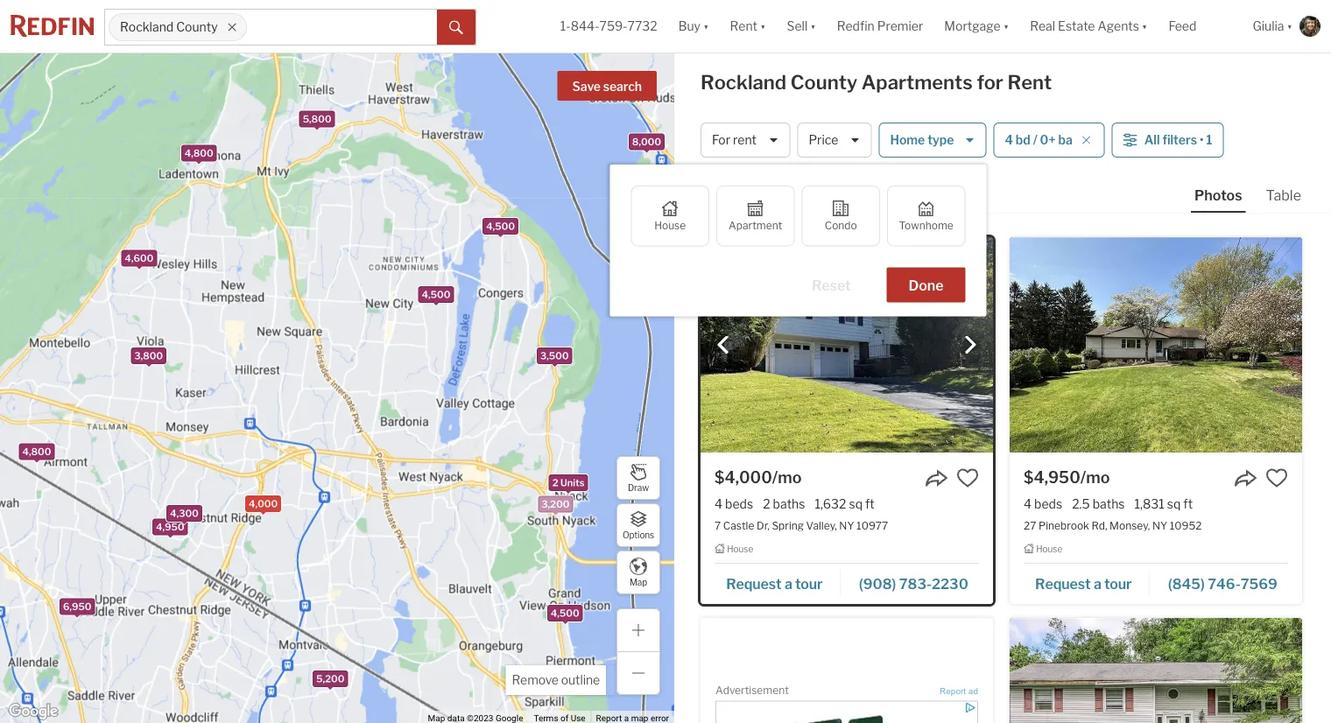 Task type: locate. For each thing, give the bounding box(es) containing it.
1 horizontal spatial request a tour button
[[1024, 569, 1151, 595]]

mortgage ▾ button
[[944, 0, 1009, 53]]

6 ▾ from the left
[[1287, 19, 1293, 34]]

favorite button checkbox for $4,000 /mo
[[956, 467, 979, 490]]

monsey,
[[1110, 519, 1150, 532]]

2 left units in the left of the page
[[552, 477, 558, 489]]

beds up pinebrook
[[1034, 497, 1063, 512]]

8,000
[[632, 136, 661, 148]]

house for $4,950
[[1036, 544, 1063, 555]]

submit search image
[[449, 21, 463, 35]]

1 vertical spatial rockland
[[701, 71, 787, 94]]

1 horizontal spatial tour
[[1104, 575, 1132, 592]]

4 up 27 at the bottom right of the page
[[1024, 497, 1032, 512]]

1-844-759-7732 link
[[560, 19, 658, 34]]

ny down 1,831 sq ft
[[1153, 519, 1168, 532]]

0 vertical spatial 4,500
[[486, 221, 515, 232]]

favorite button image
[[956, 467, 979, 490], [1266, 467, 1288, 490]]

a for $4,000 /mo
[[785, 575, 792, 592]]

2 beds from the left
[[1034, 497, 1063, 512]]

Apartment checkbox
[[716, 186, 795, 247]]

• inside 23 rentals •
[[769, 184, 772, 199]]

4 up 7
[[715, 497, 723, 512]]

3 ▾ from the left
[[810, 19, 816, 34]]

7 castle dr, spring valley, ny 10977
[[715, 519, 888, 532]]

1 horizontal spatial baths
[[1093, 497, 1125, 512]]

▾ inside mortgage ▾ dropdown button
[[1004, 19, 1009, 34]]

2 inside map region
[[552, 477, 558, 489]]

done
[[909, 277, 944, 294]]

option group containing house
[[631, 186, 966, 247]]

746-
[[1208, 575, 1241, 592]]

google image
[[4, 701, 62, 723]]

0 horizontal spatial ny
[[839, 519, 854, 532]]

2 up dr, on the bottom right
[[763, 497, 770, 512]]

photo of 29 astor pl, monsey, ny 10952 image
[[1010, 618, 1302, 723]]

county up price
[[791, 71, 858, 94]]

▾ right mortgage in the right top of the page
[[1004, 19, 1009, 34]]

0 horizontal spatial 4
[[715, 497, 723, 512]]

1 request a tour from the left
[[726, 575, 823, 592]]

done button
[[887, 268, 966, 303]]

2 horizontal spatial house
[[1036, 544, 1063, 555]]

▾ inside rent ▾ dropdown button
[[760, 19, 766, 34]]

2 favorite button checkbox from the left
[[1266, 467, 1288, 490]]

0 horizontal spatial request
[[726, 575, 782, 592]]

request down pinebrook
[[1035, 575, 1091, 592]]

report ad
[[940, 687, 978, 696]]

/mo
[[772, 468, 802, 487], [1081, 468, 1110, 487]]

a down spring
[[785, 575, 792, 592]]

2 request a tour from the left
[[1035, 575, 1132, 592]]

user photo image
[[1300, 16, 1321, 37]]

request for $4,950
[[1035, 575, 1091, 592]]

baths
[[773, 497, 805, 512], [1093, 497, 1125, 512]]

0 vertical spatial •
[[1200, 133, 1204, 147]]

for rent button
[[701, 123, 790, 158]]

baths up 27 pinebrook rd, monsey, ny 10952
[[1093, 497, 1125, 512]]

/mo up 2 baths
[[772, 468, 802, 487]]

mortgage ▾ button
[[934, 0, 1020, 53]]

1 favorite button image from the left
[[956, 467, 979, 490]]

2 /mo from the left
[[1081, 468, 1110, 487]]

bd
[[1016, 133, 1031, 147]]

table
[[1266, 187, 1302, 204]]

rockland down rent ▾ button
[[701, 71, 787, 94]]

2230
[[932, 575, 969, 592]]

baths up spring
[[773, 497, 805, 512]]

sq right 1,831
[[1167, 497, 1181, 512]]

house left apartment
[[654, 219, 686, 232]]

2 tour from the left
[[1104, 575, 1132, 592]]

27 pinebrook rd, monsey, ny 10952
[[1024, 519, 1202, 532]]

request a tour button
[[715, 569, 841, 595], [1024, 569, 1151, 595]]

▾ inside sell ▾ dropdown button
[[810, 19, 816, 34]]

1 tour from the left
[[795, 575, 823, 592]]

rent ▾
[[730, 19, 766, 34]]

sq for $4,000 /mo
[[849, 497, 863, 512]]

4,800
[[185, 148, 213, 159], [22, 446, 51, 458]]

3,500
[[540, 350, 569, 362]]

(908) 783-2230
[[859, 575, 969, 592]]

4 ▾ from the left
[[1004, 19, 1009, 34]]

option group inside dialog
[[631, 186, 966, 247]]

ft up 10952
[[1184, 497, 1193, 512]]

0 horizontal spatial rent
[[730, 19, 758, 34]]

1 4 beds from the left
[[715, 497, 753, 512]]

table button
[[1263, 186, 1305, 211]]

4,000
[[249, 499, 278, 510]]

2.5 baths
[[1072, 497, 1125, 512]]

1 ft from the left
[[865, 497, 875, 512]]

advertisement
[[716, 684, 789, 697]]

0 horizontal spatial beds
[[725, 497, 753, 512]]

0 horizontal spatial request a tour
[[726, 575, 823, 592]]

reset
[[812, 277, 851, 294]]

1 horizontal spatial 4 beds
[[1024, 497, 1063, 512]]

option group
[[631, 186, 966, 247]]

0 horizontal spatial ft
[[865, 497, 875, 512]]

▾ right sell at the top
[[810, 19, 816, 34]]

county for rockland county apartments for rent
[[791, 71, 858, 94]]

sq right 1,632
[[849, 497, 863, 512]]

2 request from the left
[[1035, 575, 1091, 592]]

ny
[[839, 519, 854, 532], [1153, 519, 1168, 532]]

2 sq from the left
[[1167, 497, 1181, 512]]

1 horizontal spatial •
[[1200, 133, 1204, 147]]

rockland left remove rockland county icon
[[120, 20, 174, 34]]

4 inside button
[[1005, 133, 1013, 147]]

1 baths from the left
[[773, 497, 805, 512]]

beds up castle
[[725, 497, 753, 512]]

1 /mo from the left
[[772, 468, 802, 487]]

condo
[[825, 219, 857, 232]]

4 beds for $4,950 /mo
[[1024, 497, 1063, 512]]

map region
[[0, 0, 801, 723]]

ft for $4,950 /mo
[[1184, 497, 1193, 512]]

remove
[[512, 673, 559, 688]]

rent right buy ▾
[[730, 19, 758, 34]]

0 horizontal spatial baths
[[773, 497, 805, 512]]

1 horizontal spatial 4,500
[[486, 221, 515, 232]]

▾ for mortgage ▾
[[1004, 19, 1009, 34]]

redfin premier button
[[827, 0, 934, 53]]

1 horizontal spatial ft
[[1184, 497, 1193, 512]]

feed button
[[1158, 0, 1242, 53]]

ad region
[[716, 701, 978, 723]]

0 vertical spatial 2
[[552, 477, 558, 489]]

ny down 1,632 sq ft
[[839, 519, 854, 532]]

(908)
[[859, 575, 896, 592]]

1 horizontal spatial 4
[[1005, 133, 1013, 147]]

sell ▾
[[787, 19, 816, 34]]

tour for $4,000 /mo
[[795, 575, 823, 592]]

1 horizontal spatial /mo
[[1081, 468, 1110, 487]]

$4,000
[[715, 468, 772, 487]]

/mo up 2.5 baths
[[1081, 468, 1110, 487]]

•
[[1200, 133, 1204, 147], [769, 184, 772, 199]]

0 horizontal spatial •
[[769, 184, 772, 199]]

0 horizontal spatial sq
[[849, 497, 863, 512]]

1 beds from the left
[[725, 497, 753, 512]]

844-
[[571, 19, 600, 34]]

3,200
[[542, 499, 570, 510]]

townhome
[[899, 219, 954, 232]]

0 vertical spatial county
[[176, 20, 218, 34]]

0 horizontal spatial favorite button image
[[956, 467, 979, 490]]

dialog
[[610, 165, 987, 317]]

0 vertical spatial rockland
[[120, 20, 174, 34]]

1 horizontal spatial request a tour
[[1035, 575, 1132, 592]]

0 horizontal spatial a
[[785, 575, 792, 592]]

house down pinebrook
[[1036, 544, 1063, 555]]

a down rd, in the right bottom of the page
[[1094, 575, 1102, 592]]

county left remove rockland county icon
[[176, 20, 218, 34]]

7
[[715, 519, 721, 532]]

valley,
[[806, 519, 837, 532]]

all filters • 1
[[1145, 133, 1213, 147]]

request a tour down dr, on the bottom right
[[726, 575, 823, 592]]

1 request from the left
[[726, 575, 782, 592]]

$4,950 /mo
[[1024, 468, 1110, 487]]

0 horizontal spatial rockland
[[120, 20, 174, 34]]

▾ left user photo
[[1287, 19, 1293, 34]]

sq for $4,950 /mo
[[1167, 497, 1181, 512]]

0 horizontal spatial tour
[[795, 575, 823, 592]]

▾ inside buy ▾ dropdown button
[[703, 19, 709, 34]]

rent right 'for' on the top right of page
[[1008, 71, 1052, 94]]

▾ right agents
[[1142, 19, 1148, 34]]

Condo checkbox
[[802, 186, 880, 247]]

27
[[1024, 519, 1036, 532]]

5 ▾ from the left
[[1142, 19, 1148, 34]]

0 horizontal spatial request a tour button
[[715, 569, 841, 595]]

request
[[726, 575, 782, 592], [1035, 575, 1091, 592]]

2.5
[[1072, 497, 1090, 512]]

request a tour button down spring
[[715, 569, 841, 595]]

1 horizontal spatial favorite button image
[[1266, 467, 1288, 490]]

house down castle
[[727, 544, 753, 555]]

7732
[[628, 19, 658, 34]]

None search field
[[247, 10, 437, 45]]

request a tour for $4,000
[[726, 575, 823, 592]]

1 vertical spatial 2
[[763, 497, 770, 512]]

/mo for $4,000
[[772, 468, 802, 487]]

1 vertical spatial 4,800
[[22, 446, 51, 458]]

request a tour button down rd, in the right bottom of the page
[[1024, 569, 1151, 595]]

5,800
[[303, 114, 332, 125]]

1 horizontal spatial house
[[727, 544, 753, 555]]

1 horizontal spatial rockland
[[701, 71, 787, 94]]

buy ▾ button
[[668, 0, 720, 53]]

4 bd / 0+ ba
[[1005, 133, 1073, 147]]

▾ right buy
[[703, 19, 709, 34]]

4 beds up castle
[[715, 497, 753, 512]]

0 horizontal spatial 4,500
[[422, 289, 451, 301]]

▾ inside real estate agents ▾ link
[[1142, 19, 1148, 34]]

1 ▾ from the left
[[703, 19, 709, 34]]

• left "1"
[[1200, 133, 1204, 147]]

2 ft from the left
[[1184, 497, 1193, 512]]

4,500
[[486, 221, 515, 232], [422, 289, 451, 301], [551, 608, 580, 619]]

• left sort at the right top
[[769, 184, 772, 199]]

0 horizontal spatial 4,800
[[22, 446, 51, 458]]

1 ny from the left
[[839, 519, 854, 532]]

1 horizontal spatial ny
[[1153, 519, 1168, 532]]

0 horizontal spatial house
[[654, 219, 686, 232]]

4 beds up 27 at the bottom right of the page
[[1024, 497, 1063, 512]]

1 vertical spatial 4,500
[[422, 289, 451, 301]]

previous button image
[[715, 337, 732, 354]]

baths for $4,000 /mo
[[773, 497, 805, 512]]

tour down 27 pinebrook rd, monsey, ny 10952
[[1104, 575, 1132, 592]]

favorite button checkbox
[[956, 467, 979, 490], [1266, 467, 1288, 490]]

4 left 'bd'
[[1005, 133, 1013, 147]]

0 horizontal spatial /mo
[[772, 468, 802, 487]]

request down dr, on the bottom right
[[726, 575, 782, 592]]

2 favorite button image from the left
[[1266, 467, 1288, 490]]

1 vertical spatial •
[[769, 184, 772, 199]]

type
[[928, 133, 954, 147]]

2 a from the left
[[1094, 575, 1102, 592]]

1 horizontal spatial request
[[1035, 575, 1091, 592]]

2 horizontal spatial 4
[[1024, 497, 1032, 512]]

0 horizontal spatial 2
[[552, 477, 558, 489]]

1 horizontal spatial beds
[[1034, 497, 1063, 512]]

2
[[552, 477, 558, 489], [763, 497, 770, 512]]

for rent
[[712, 133, 757, 147]]

pinebrook
[[1039, 519, 1089, 532]]

1 vertical spatial county
[[791, 71, 858, 94]]

ft up 10977 at right bottom
[[865, 497, 875, 512]]

▾
[[703, 19, 709, 34], [760, 19, 766, 34], [810, 19, 816, 34], [1004, 19, 1009, 34], [1142, 19, 1148, 34], [1287, 19, 1293, 34]]

0 horizontal spatial county
[[176, 20, 218, 34]]

2 request a tour button from the left
[[1024, 569, 1151, 595]]

house inside checkbox
[[654, 219, 686, 232]]

0 horizontal spatial favorite button checkbox
[[956, 467, 979, 490]]

1 horizontal spatial 2
[[763, 497, 770, 512]]

0 vertical spatial rent
[[730, 19, 758, 34]]

2 vertical spatial 4,500
[[551, 608, 580, 619]]

• inside all filters • 1 button
[[1200, 133, 1204, 147]]

tour down 7 castle dr, spring valley, ny 10977
[[795, 575, 823, 592]]

request a tour down rd, in the right bottom of the page
[[1035, 575, 1132, 592]]

sort
[[781, 183, 807, 197]]

0 vertical spatial 4,800
[[185, 148, 213, 159]]

0 horizontal spatial 4 beds
[[715, 497, 753, 512]]

2 ▾ from the left
[[760, 19, 766, 34]]

real
[[1030, 19, 1055, 34]]

2 baths from the left
[[1093, 497, 1125, 512]]

county
[[176, 20, 218, 34], [791, 71, 858, 94]]

1 sq from the left
[[849, 497, 863, 512]]

▾ left sell at the top
[[760, 19, 766, 34]]

1 horizontal spatial a
[[1094, 575, 1102, 592]]

1 vertical spatial rent
[[1008, 71, 1052, 94]]

2 4 beds from the left
[[1024, 497, 1063, 512]]

1 request a tour button from the left
[[715, 569, 841, 595]]

home type
[[890, 133, 954, 147]]

rent inside dropdown button
[[730, 19, 758, 34]]

1 a from the left
[[785, 575, 792, 592]]

1 horizontal spatial favorite button checkbox
[[1266, 467, 1288, 490]]

10952
[[1170, 519, 1202, 532]]

1 favorite button checkbox from the left
[[956, 467, 979, 490]]

4,300
[[170, 508, 199, 519]]

1 horizontal spatial sq
[[1167, 497, 1181, 512]]

rockland
[[120, 20, 174, 34], [701, 71, 787, 94]]

options
[[623, 530, 654, 541]]

favorite button image for $4,950 /mo
[[1266, 467, 1288, 490]]

1 horizontal spatial county
[[791, 71, 858, 94]]



Task type: vqa. For each thing, say whether or not it's contained in the screenshot.
Notification settings's 'Notification'
no



Task type: describe. For each thing, give the bounding box(es) containing it.
favorite button checkbox for $4,950 /mo
[[1266, 467, 1288, 490]]

dr,
[[757, 519, 770, 532]]

rockland county apartments for rent
[[701, 71, 1052, 94]]

a for $4,950 /mo
[[1094, 575, 1102, 592]]

redfin premier
[[837, 19, 923, 34]]

beds for $4,000
[[725, 497, 753, 512]]

photo of 7 castle dr, spring valley, ny 10977 image
[[701, 237, 993, 453]]

giulia
[[1253, 19, 1285, 34]]

▾ for buy ▾
[[703, 19, 709, 34]]

remove 4 bd / 0+ ba image
[[1081, 135, 1092, 145]]

giulia ▾
[[1253, 19, 1293, 34]]

for
[[977, 71, 1004, 94]]

rentals
[[719, 183, 760, 197]]

remove outline
[[512, 673, 600, 688]]

sort :
[[781, 183, 810, 197]]

2 horizontal spatial 4,500
[[551, 608, 580, 619]]

tour for $4,950 /mo
[[1104, 575, 1132, 592]]

mortgage ▾
[[944, 19, 1009, 34]]

castle
[[723, 519, 755, 532]]

5,200
[[316, 674, 345, 685]]

favorite button image for $4,000 /mo
[[956, 467, 979, 490]]

rent
[[733, 133, 757, 147]]

report ad button
[[940, 687, 978, 700]]

rd,
[[1092, 519, 1108, 532]]

request for $4,000
[[726, 575, 782, 592]]

• for 23 rentals •
[[769, 184, 772, 199]]

$4,950
[[1024, 468, 1081, 487]]

(908) 783-2230 link
[[841, 567, 979, 597]]

mortgage
[[944, 19, 1001, 34]]

1 horizontal spatial 4,800
[[185, 148, 213, 159]]

reset button
[[790, 268, 873, 303]]

for
[[712, 133, 731, 147]]

next button image
[[962, 337, 979, 354]]

county for rockland county
[[176, 20, 218, 34]]

1-844-759-7732
[[560, 19, 658, 34]]

rockland for rockland county
[[120, 20, 174, 34]]

sell ▾ button
[[787, 0, 816, 53]]

2 for 2 units
[[552, 477, 558, 489]]

0+
[[1040, 133, 1056, 147]]

premier
[[877, 19, 923, 34]]

1,632
[[815, 497, 847, 512]]

▾ for giulia ▾
[[1287, 19, 1293, 34]]

buy ▾ button
[[679, 0, 709, 53]]

1,831
[[1135, 497, 1165, 512]]

dialog containing reset
[[610, 165, 987, 317]]

4 beds for $4,000 /mo
[[715, 497, 753, 512]]

rent ▾ button
[[720, 0, 776, 53]]

/
[[1033, 133, 1038, 147]]

apartment
[[729, 219, 782, 232]]

photos button
[[1191, 186, 1263, 213]]

▾ for sell ▾
[[810, 19, 816, 34]]

1
[[1206, 133, 1213, 147]]

baths for $4,950 /mo
[[1093, 497, 1125, 512]]

options button
[[617, 504, 660, 547]]

2 ny from the left
[[1153, 519, 1168, 532]]

all
[[1145, 133, 1160, 147]]

real estate agents ▾ link
[[1030, 0, 1148, 53]]

filters
[[1163, 133, 1197, 147]]

home type button
[[879, 123, 987, 158]]

price
[[809, 133, 839, 147]]

ft for $4,000 /mo
[[865, 497, 875, 512]]

price button
[[797, 123, 872, 158]]

1 horizontal spatial rent
[[1008, 71, 1052, 94]]

photo of 27 pinebrook rd, monsey, ny 10952 image
[[1010, 237, 1302, 453]]

2 for 2 baths
[[763, 497, 770, 512]]

units
[[560, 477, 585, 489]]

4,600
[[125, 253, 154, 264]]

map
[[630, 577, 647, 588]]

search
[[603, 79, 642, 94]]

rockland for rockland county apartments for rent
[[701, 71, 787, 94]]

report
[[940, 687, 966, 696]]

(845)
[[1168, 575, 1205, 592]]

recommended button
[[810, 182, 915, 198]]

buy
[[679, 19, 701, 34]]

request a tour button for $4,950
[[1024, 569, 1151, 595]]

rent ▾ button
[[730, 0, 766, 53]]

save search
[[572, 79, 642, 94]]

save
[[572, 79, 601, 94]]

remove rockland county image
[[227, 22, 237, 32]]

4 for $4,000 /mo
[[715, 497, 723, 512]]

(845) 746-7569 link
[[1151, 567, 1288, 597]]

6,950
[[63, 601, 92, 613]]

sell ▾ button
[[776, 0, 827, 53]]

home
[[890, 133, 925, 147]]

4,950
[[156, 521, 184, 533]]

7569
[[1241, 575, 1278, 592]]

remove outline button
[[506, 666, 606, 695]]

request a tour button for $4,000
[[715, 569, 841, 595]]

Townhome checkbox
[[887, 186, 966, 247]]

ad
[[969, 687, 978, 696]]

draw
[[628, 483, 649, 493]]

buy ▾
[[679, 19, 709, 34]]

(845) 746-7569
[[1168, 575, 1278, 592]]

house for $4,000
[[727, 544, 753, 555]]

759-
[[600, 19, 628, 34]]

beds for $4,950
[[1034, 497, 1063, 512]]

/mo for $4,950
[[1081, 468, 1110, 487]]

▾ for rent ▾
[[760, 19, 766, 34]]

783-
[[899, 575, 932, 592]]

spring
[[772, 519, 804, 532]]

2 baths
[[763, 497, 805, 512]]

outline
[[561, 673, 600, 688]]

10977
[[857, 519, 888, 532]]

3,800
[[134, 350, 163, 362]]

agents
[[1098, 19, 1139, 34]]

request a tour for $4,950
[[1035, 575, 1132, 592]]

House checkbox
[[631, 186, 709, 247]]

feed
[[1169, 19, 1197, 34]]

draw button
[[617, 456, 660, 500]]

4 for $4,950 /mo
[[1024, 497, 1032, 512]]

• for all filters • 1
[[1200, 133, 1204, 147]]

sell
[[787, 19, 808, 34]]

23 rentals •
[[701, 183, 772, 199]]



